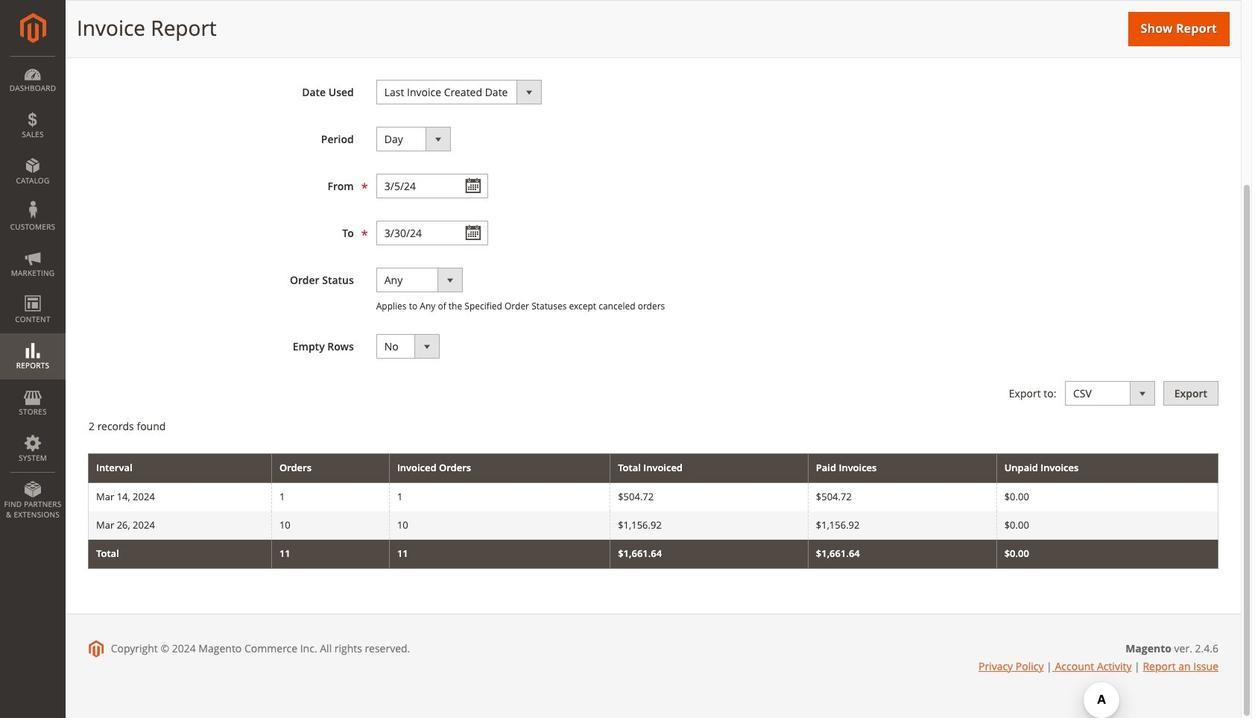 Task type: locate. For each thing, give the bounding box(es) containing it.
menu bar
[[0, 56, 66, 527]]

None text field
[[376, 174, 488, 198]]

None text field
[[376, 221, 488, 245]]



Task type: vqa. For each thing, say whether or not it's contained in the screenshot.
text field
yes



Task type: describe. For each thing, give the bounding box(es) containing it.
magento admin panel image
[[20, 13, 46, 43]]



